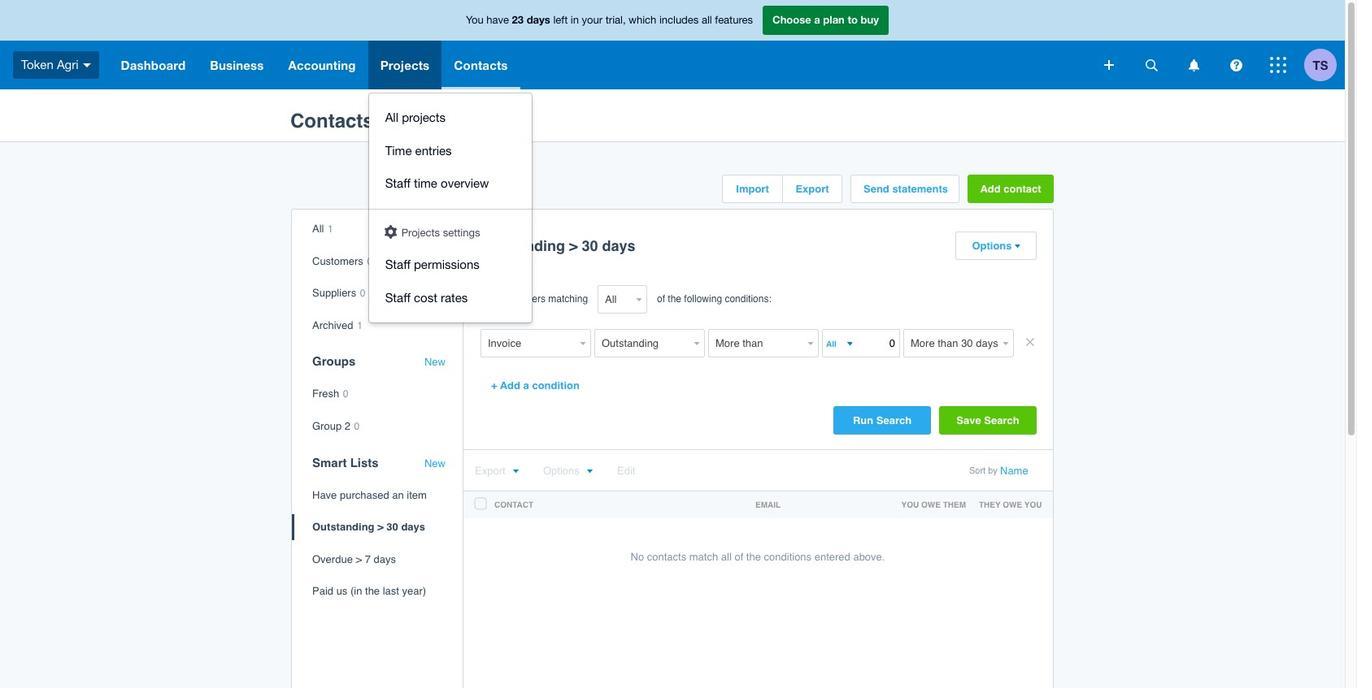 Task type: vqa. For each thing, say whether or not it's contained in the screenshot.
Paid us (in the last year)
yes



Task type: describe. For each thing, give the bounding box(es) containing it.
projects for projects
[[380, 58, 430, 72]]

staff for staff time overview
[[385, 176, 410, 190]]

options button for of the following conditions:
[[956, 233, 1036, 259]]

smart lists
[[312, 456, 379, 470]]

customers
[[501, 294, 546, 305]]

All text field
[[598, 285, 633, 314]]

conditions
[[764, 551, 812, 563]]

condition
[[532, 380, 580, 392]]

1 horizontal spatial outstanding > 30 days
[[479, 237, 635, 255]]

business button
[[198, 41, 276, 89]]

days right '23'
[[527, 13, 550, 26]]

agri
[[57, 58, 79, 71]]

1 vertical spatial of
[[735, 551, 743, 563]]

new link for groups
[[424, 356, 446, 369]]

in
[[571, 14, 579, 26]]

archived 1
[[312, 319, 363, 332]]

match
[[689, 551, 718, 563]]

a inside button
[[523, 380, 529, 392]]

rates
[[441, 291, 468, 305]]

projects for projects settings
[[401, 226, 440, 239]]

token agri
[[21, 58, 79, 71]]

run search
[[853, 415, 912, 427]]

matching
[[548, 294, 588, 305]]

options for of the following conditions:
[[972, 240, 1012, 252]]

contacts inside dropdown button
[[454, 58, 508, 72]]

fresh
[[312, 388, 339, 400]]

send
[[864, 183, 889, 195]]

overdue
[[312, 554, 353, 566]]

banner containing ts
[[0, 0, 1345, 323]]

ts
[[1313, 57, 1328, 72]]

customers 0
[[312, 255, 373, 267]]

group
[[312, 420, 342, 433]]

1 horizontal spatial the
[[668, 294, 681, 305]]

1 vertical spatial outstanding
[[312, 521, 374, 534]]

new for smart lists
[[424, 457, 446, 470]]

customers
[[312, 255, 363, 267]]

1 for all
[[328, 224, 333, 235]]

+ add a condition
[[491, 380, 580, 392]]

options button for email
[[543, 465, 593, 477]]

have
[[312, 489, 337, 501]]

export for the topmost export button
[[796, 183, 829, 195]]

staff permissions link
[[369, 249, 531, 282]]

1 horizontal spatial 30
[[582, 237, 598, 255]]

conditions:
[[725, 294, 771, 305]]

staff cost rates
[[385, 291, 468, 305]]

2
[[345, 420, 350, 433]]

save
[[956, 415, 981, 427]]

have purchased an item
[[312, 489, 427, 501]]

0 for fresh
[[343, 389, 348, 400]]

2 vertical spatial >
[[356, 554, 362, 566]]

they owe you
[[979, 500, 1042, 510]]

1 horizontal spatial add
[[980, 183, 1001, 195]]

staff cost rates link
[[369, 282, 531, 315]]

1 vertical spatial all
[[721, 551, 732, 563]]

above.
[[853, 551, 885, 563]]

entries
[[415, 144, 452, 157]]

1 horizontal spatial a
[[814, 13, 820, 26]]

suppliers 0
[[312, 287, 365, 299]]

an
[[392, 489, 404, 501]]

left
[[553, 14, 568, 26]]

find
[[479, 294, 498, 305]]

group 2 0
[[312, 420, 360, 433]]

item
[[407, 489, 427, 501]]

0 for suppliers
[[360, 288, 365, 299]]

archived
[[312, 319, 353, 332]]

all 1
[[312, 223, 333, 235]]

header image
[[384, 225, 397, 239]]

name
[[1000, 465, 1028, 477]]

groups
[[312, 355, 356, 369]]

0 horizontal spatial add
[[500, 380, 520, 392]]

plan
[[823, 13, 845, 26]]

import
[[736, 183, 769, 195]]

+ add a condition button
[[479, 372, 592, 400]]

permissions
[[414, 258, 480, 272]]

of the following conditions:
[[657, 294, 771, 305]]

last
[[383, 586, 399, 598]]

us
[[336, 586, 347, 598]]

edit
[[617, 465, 635, 477]]

contacts button
[[442, 41, 520, 89]]

0 horizontal spatial contacts
[[290, 110, 374, 133]]

token agri button
[[0, 41, 109, 89]]

them
[[943, 500, 966, 510]]

2 you from the left
[[1024, 500, 1042, 510]]

token
[[21, 58, 53, 71]]

1 vertical spatial outstanding > 30 days
[[312, 521, 425, 534]]

you owe them
[[901, 500, 966, 510]]

list box containing all projects
[[369, 94, 531, 323]]

includes
[[659, 14, 699, 26]]

options for email
[[543, 465, 580, 477]]

staff time overview
[[385, 176, 489, 190]]

0 vertical spatial of
[[657, 294, 665, 305]]

year)
[[402, 586, 426, 598]]

time
[[385, 144, 412, 157]]

dashboard
[[121, 58, 186, 72]]

save search
[[956, 415, 1019, 427]]

owe for you
[[921, 500, 941, 510]]

ts button
[[1304, 41, 1345, 89]]

all for all 1
[[312, 223, 324, 235]]

overdue > 7 days
[[312, 554, 396, 566]]

0 horizontal spatial 30
[[387, 521, 398, 534]]

time
[[414, 176, 437, 190]]

save search button
[[939, 407, 1037, 435]]

entered
[[814, 551, 850, 563]]

dashboard link
[[109, 41, 198, 89]]

2 horizontal spatial the
[[746, 551, 761, 563]]

staff for staff cost rates
[[385, 291, 410, 305]]

el image for export
[[512, 469, 518, 475]]

(in
[[350, 586, 362, 598]]

email
[[755, 500, 781, 510]]

time entries link
[[369, 135, 531, 167]]

days down "item"
[[401, 521, 425, 534]]

0 for customers
[[367, 256, 373, 267]]

run search button
[[833, 407, 931, 435]]

smart
[[312, 456, 347, 470]]



Task type: locate. For each thing, give the bounding box(es) containing it.
0 vertical spatial staff
[[385, 176, 410, 190]]

0 vertical spatial export
[[796, 183, 829, 195]]

new link for smart lists
[[424, 457, 446, 470]]

staff time overview link
[[369, 167, 531, 200]]

contacts down you
[[454, 58, 508, 72]]

None text field
[[481, 329, 576, 358], [822, 329, 900, 358], [903, 329, 999, 358], [481, 329, 576, 358], [822, 329, 900, 358], [903, 329, 999, 358]]

new link
[[424, 356, 446, 369], [424, 457, 446, 470]]

days right 7 on the bottom left of the page
[[374, 554, 396, 566]]

all
[[702, 14, 712, 26], [721, 551, 732, 563]]

0 horizontal spatial a
[[523, 380, 529, 392]]

which
[[629, 14, 656, 26]]

1 horizontal spatial >
[[377, 521, 384, 534]]

1 horizontal spatial you
[[1024, 500, 1042, 510]]

all left features in the right of the page
[[702, 14, 712, 26]]

days
[[527, 13, 550, 26], [602, 237, 635, 255], [401, 521, 425, 534], [374, 554, 396, 566]]

1 vertical spatial staff
[[385, 258, 410, 272]]

1 vertical spatial all
[[312, 223, 324, 235]]

projects inside popup button
[[380, 58, 430, 72]]

0 vertical spatial all
[[702, 14, 712, 26]]

1 vertical spatial projects
[[401, 226, 440, 239]]

search for save search
[[984, 415, 1019, 427]]

group containing all projects
[[369, 94, 531, 323]]

1 vertical spatial options button
[[543, 465, 593, 477]]

owe right they
[[1003, 500, 1022, 510]]

outstanding > 30 days up matching at the top left
[[479, 237, 635, 255]]

add contact button
[[968, 175, 1054, 203]]

1 horizontal spatial search
[[984, 415, 1019, 427]]

options button left edit button
[[543, 465, 593, 477]]

0 vertical spatial options
[[972, 240, 1012, 252]]

export for the bottommost export button
[[475, 465, 505, 477]]

projects right header icon
[[401, 226, 440, 239]]

a left plan
[[814, 13, 820, 26]]

0 horizontal spatial 1
[[328, 224, 333, 235]]

new for groups
[[424, 356, 446, 369]]

23
[[512, 13, 524, 26]]

1 vertical spatial >
[[377, 521, 384, 534]]

contacts
[[647, 551, 686, 563]]

projects
[[402, 111, 446, 124]]

group
[[369, 94, 531, 323]]

projects button
[[368, 41, 442, 89]]

1 horizontal spatial outstanding
[[479, 237, 565, 255]]

1 vertical spatial export
[[475, 465, 505, 477]]

1 horizontal spatial of
[[735, 551, 743, 563]]

1 vertical spatial 1
[[357, 320, 363, 332]]

0 vertical spatial export button
[[783, 176, 842, 202]]

0 horizontal spatial export
[[475, 465, 505, 477]]

2 new from the top
[[424, 457, 446, 470]]

the
[[668, 294, 681, 305], [746, 551, 761, 563], [365, 586, 380, 598]]

the left the following
[[668, 294, 681, 305]]

> down the have purchased an item
[[377, 521, 384, 534]]

0 vertical spatial new
[[424, 356, 446, 369]]

0 vertical spatial options button
[[956, 233, 1036, 259]]

1 search from the left
[[876, 415, 912, 427]]

new down the staff cost rates
[[424, 356, 446, 369]]

2 owe from the left
[[1003, 500, 1022, 510]]

export up contact
[[475, 465, 505, 477]]

search right save
[[984, 415, 1019, 427]]

0 vertical spatial 30
[[582, 237, 598, 255]]

0 vertical spatial a
[[814, 13, 820, 26]]

contact
[[1004, 183, 1041, 195]]

contact
[[494, 500, 534, 510]]

paid
[[312, 586, 333, 598]]

el image down "contact"
[[1014, 244, 1020, 250]]

0 inside "customers 0"
[[367, 256, 373, 267]]

1 right archived
[[357, 320, 363, 332]]

sort by name
[[969, 465, 1028, 477]]

a
[[814, 13, 820, 26], [523, 380, 529, 392]]

accounting
[[288, 58, 356, 72]]

0 right customers
[[367, 256, 373, 267]]

0 horizontal spatial all
[[702, 14, 712, 26]]

2 search from the left
[[984, 415, 1019, 427]]

2 vertical spatial staff
[[385, 291, 410, 305]]

0 right fresh
[[343, 389, 348, 400]]

options button
[[956, 233, 1036, 259], [543, 465, 593, 477]]

name button
[[1000, 465, 1028, 477]]

0 horizontal spatial search
[[876, 415, 912, 427]]

banner
[[0, 0, 1345, 323]]

run
[[853, 415, 873, 427]]

30 up matching at the top left
[[582, 237, 598, 255]]

staff left cost at the left of page
[[385, 291, 410, 305]]

export right import button
[[796, 183, 829, 195]]

0 vertical spatial outstanding
[[479, 237, 565, 255]]

1 horizontal spatial options
[[972, 240, 1012, 252]]

export inside button
[[796, 183, 829, 195]]

days up all text box
[[602, 237, 635, 255]]

the left conditions
[[746, 551, 761, 563]]

all for all projects
[[385, 111, 398, 124]]

0 vertical spatial >
[[569, 237, 578, 255]]

export
[[796, 183, 829, 195], [475, 465, 505, 477]]

0 vertical spatial new link
[[424, 356, 446, 369]]

following
[[684, 294, 722, 305]]

you have 23 days left in your trial, which includes all features
[[466, 13, 753, 26]]

1 you from the left
[[901, 500, 919, 510]]

options button down add contact
[[956, 233, 1036, 259]]

find customers matching
[[479, 294, 588, 305]]

+
[[491, 380, 497, 392]]

2 vertical spatial the
[[365, 586, 380, 598]]

> left 7 on the bottom left of the page
[[356, 554, 362, 566]]

1 inside archived 1
[[357, 320, 363, 332]]

the right (in
[[365, 586, 380, 598]]

1 vertical spatial 30
[[387, 521, 398, 534]]

outstanding up overdue > 7 days
[[312, 521, 374, 534]]

1 horizontal spatial owe
[[1003, 500, 1022, 510]]

staff left time
[[385, 176, 410, 190]]

overview
[[441, 176, 489, 190]]

1 vertical spatial new link
[[424, 457, 446, 470]]

you
[[466, 14, 484, 26]]

1 up customers
[[328, 224, 333, 235]]

owe for they
[[1003, 500, 1022, 510]]

1 vertical spatial the
[[746, 551, 761, 563]]

new link down the staff cost rates
[[424, 356, 446, 369]]

1 horizontal spatial all
[[385, 111, 398, 124]]

1 vertical spatial add
[[500, 380, 520, 392]]

1
[[328, 224, 333, 235], [357, 320, 363, 332]]

el image inside export button
[[512, 469, 518, 475]]

1 vertical spatial contacts
[[290, 110, 374, 133]]

all right match
[[721, 551, 732, 563]]

2 new link from the top
[[424, 457, 446, 470]]

lists
[[350, 456, 379, 470]]

0 horizontal spatial of
[[657, 294, 665, 305]]

el image for options
[[1014, 244, 1020, 250]]

export button up contact
[[475, 465, 518, 477]]

0 horizontal spatial all
[[312, 223, 324, 235]]

0 vertical spatial 1
[[328, 224, 333, 235]]

2 staff from the top
[[385, 258, 410, 272]]

> up matching at the top left
[[569, 237, 578, 255]]

1 vertical spatial options
[[543, 465, 580, 477]]

1 horizontal spatial all
[[721, 551, 732, 563]]

all projects link
[[369, 102, 531, 135]]

0 vertical spatial projects
[[380, 58, 430, 72]]

1 vertical spatial new
[[424, 457, 446, 470]]

all
[[385, 111, 398, 124], [312, 223, 324, 235]]

staff for staff permissions
[[385, 258, 410, 272]]

send statements
[[864, 183, 948, 195]]

1 horizontal spatial contacts
[[454, 58, 508, 72]]

1 horizontal spatial export button
[[783, 176, 842, 202]]

1 horizontal spatial export
[[796, 183, 829, 195]]

0 horizontal spatial export button
[[475, 465, 518, 477]]

you left them
[[901, 500, 919, 510]]

0 horizontal spatial the
[[365, 586, 380, 598]]

your
[[582, 14, 603, 26]]

all inside list box
[[385, 111, 398, 124]]

0 horizontal spatial el image
[[512, 469, 518, 475]]

export button
[[783, 176, 842, 202], [475, 465, 518, 477]]

import button
[[723, 176, 782, 202]]

1 horizontal spatial options button
[[956, 233, 1036, 259]]

1 staff from the top
[[385, 176, 410, 190]]

features
[[715, 14, 753, 26]]

0 inside "suppliers 0"
[[360, 288, 365, 299]]

no
[[631, 551, 644, 563]]

purchased
[[340, 489, 389, 501]]

0 horizontal spatial outstanding
[[312, 521, 374, 534]]

business
[[210, 58, 264, 72]]

projects settings
[[401, 226, 480, 239]]

1 owe from the left
[[921, 500, 941, 510]]

new link up "item"
[[424, 457, 446, 470]]

0 right 2
[[354, 421, 360, 433]]

0 inside group 2 0
[[354, 421, 360, 433]]

edit button
[[617, 465, 635, 477]]

outstanding > 30 days
[[479, 237, 635, 255], [312, 521, 425, 534]]

you down name at the bottom of the page
[[1024, 500, 1042, 510]]

0 horizontal spatial owe
[[921, 500, 941, 510]]

None text field
[[594, 329, 690, 358], [708, 329, 804, 358], [824, 335, 845, 352], [594, 329, 690, 358], [708, 329, 804, 358], [824, 335, 845, 352]]

0 vertical spatial all
[[385, 111, 398, 124]]

1 new link from the top
[[424, 356, 446, 369]]

0 horizontal spatial >
[[356, 554, 362, 566]]

0 horizontal spatial outstanding > 30 days
[[312, 521, 425, 534]]

search right run
[[876, 415, 912, 427]]

svg image
[[83, 63, 91, 67]]

0 vertical spatial contacts
[[454, 58, 508, 72]]

0 horizontal spatial options button
[[543, 465, 593, 477]]

1 for archived
[[357, 320, 363, 332]]

staff down header icon
[[385, 258, 410, 272]]

add contact
[[980, 183, 1041, 195]]

have
[[486, 14, 509, 26]]

1 vertical spatial export button
[[475, 465, 518, 477]]

el image
[[586, 469, 593, 475]]

options left el icon
[[543, 465, 580, 477]]

send statements button
[[851, 176, 959, 202]]

statements
[[892, 183, 948, 195]]

a left condition
[[523, 380, 529, 392]]

you
[[901, 500, 919, 510], [1024, 500, 1042, 510]]

of right match
[[735, 551, 743, 563]]

0 horizontal spatial options
[[543, 465, 580, 477]]

of left the following
[[657, 294, 665, 305]]

30 down an
[[387, 521, 398, 534]]

0 horizontal spatial you
[[901, 500, 919, 510]]

0 vertical spatial the
[[668, 294, 681, 305]]

0 vertical spatial outstanding > 30 days
[[479, 237, 635, 255]]

export button right import button
[[783, 176, 842, 202]]

projects inside list box
[[401, 226, 440, 239]]

0 vertical spatial el image
[[1014, 244, 1020, 250]]

choose a plan to buy
[[772, 13, 879, 26]]

all up customers
[[312, 223, 324, 235]]

owe left them
[[921, 500, 941, 510]]

outstanding > 30 days down the have purchased an item
[[312, 521, 425, 534]]

they
[[979, 500, 1001, 510]]

all inside you have 23 days left in your trial, which includes all features
[[702, 14, 712, 26]]

0
[[367, 256, 373, 267], [360, 288, 365, 299], [343, 389, 348, 400], [354, 421, 360, 433]]

svg image
[[1270, 57, 1286, 73], [1145, 59, 1157, 71], [1188, 59, 1199, 71], [1230, 59, 1242, 71], [1104, 60, 1114, 70]]

list box
[[369, 94, 531, 323]]

>
[[569, 237, 578, 255], [377, 521, 384, 534], [356, 554, 362, 566]]

projects
[[380, 58, 430, 72], [401, 226, 440, 239]]

outstanding up customers
[[479, 237, 565, 255]]

sort
[[969, 466, 986, 476]]

choose
[[772, 13, 811, 26]]

by
[[988, 466, 998, 476]]

0 vertical spatial add
[[980, 183, 1001, 195]]

buy
[[861, 13, 879, 26]]

search for run search
[[876, 415, 912, 427]]

contacts down accounting
[[290, 110, 374, 133]]

1 inside the all 1
[[328, 224, 333, 235]]

3 staff from the top
[[385, 291, 410, 305]]

trial,
[[606, 14, 626, 26]]

1 vertical spatial el image
[[512, 469, 518, 475]]

1 vertical spatial a
[[523, 380, 529, 392]]

group inside banner
[[369, 94, 531, 323]]

1 new from the top
[[424, 356, 446, 369]]

new
[[424, 356, 446, 369], [424, 457, 446, 470]]

2 horizontal spatial >
[[569, 237, 578, 255]]

1 horizontal spatial 1
[[357, 320, 363, 332]]

projects up all projects
[[380, 58, 430, 72]]

el image inside options button
[[1014, 244, 1020, 250]]

paid us (in the last year)
[[312, 586, 426, 598]]

el image
[[1014, 244, 1020, 250], [512, 469, 518, 475]]

all left the projects
[[385, 111, 398, 124]]

1 horizontal spatial el image
[[1014, 244, 1020, 250]]

accounting button
[[276, 41, 368, 89]]

options down add contact
[[972, 240, 1012, 252]]

el image up contact
[[512, 469, 518, 475]]

new up "item"
[[424, 457, 446, 470]]

add left "contact"
[[980, 183, 1001, 195]]

suppliers
[[312, 287, 356, 299]]

0 inside fresh 0
[[343, 389, 348, 400]]

add right the +
[[500, 380, 520, 392]]

0 right suppliers
[[360, 288, 365, 299]]



